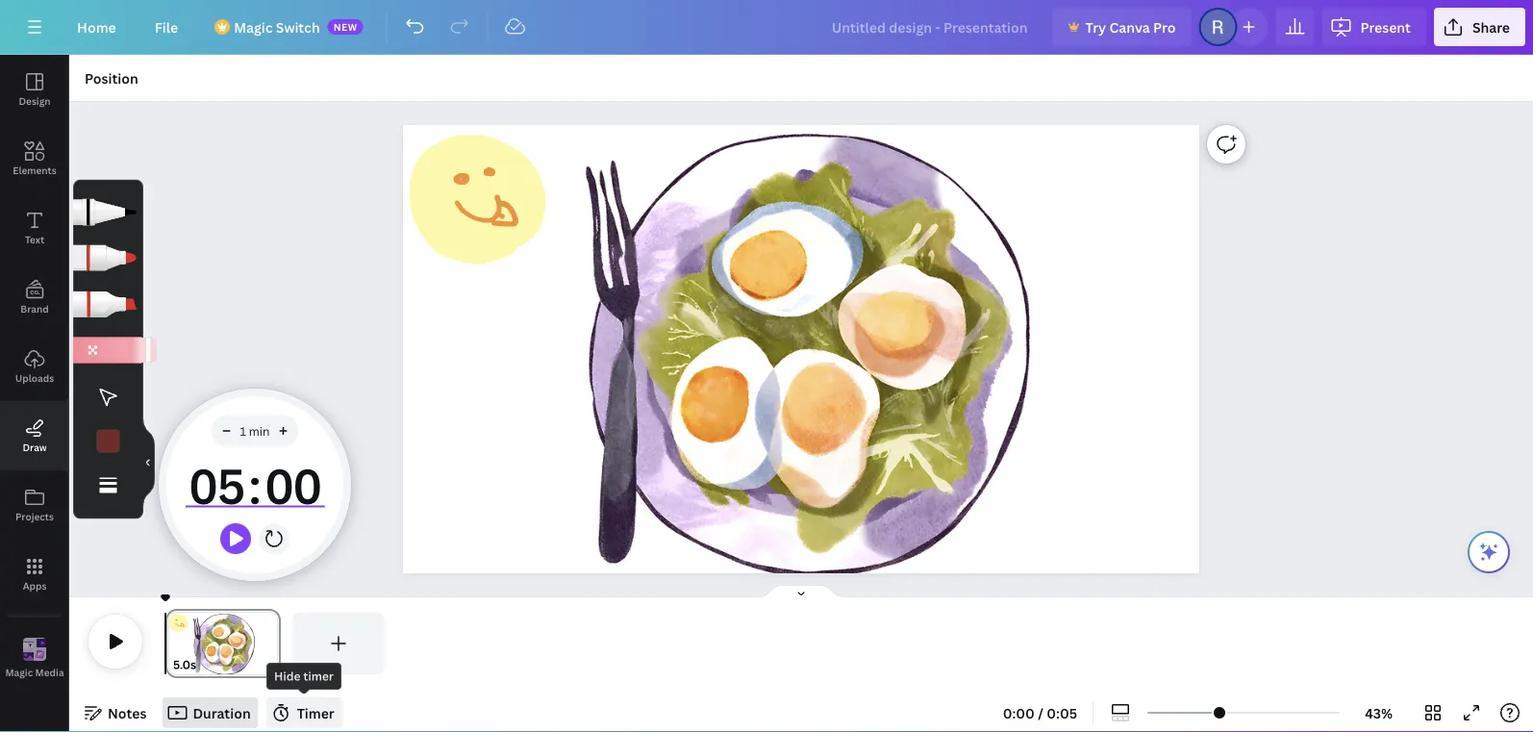 Task type: locate. For each thing, give the bounding box(es) containing it.
timer button
[[266, 698, 342, 728]]

Design title text field
[[817, 8, 1045, 46]]

uploads
[[15, 371, 54, 384]]

00 button
[[262, 446, 324, 523]]

uploads button
[[0, 332, 69, 401]]

Page title text field
[[205, 655, 212, 674]]

magic media button
[[0, 624, 69, 694]]

try canva pro
[[1086, 18, 1176, 36]]

min
[[249, 423, 270, 439]]

elements
[[13, 164, 56, 177]]

apps button
[[0, 540, 69, 609]]

position
[[85, 69, 138, 87]]

magic for magic switch
[[234, 18, 273, 36]]

present
[[1361, 18, 1411, 36]]

new
[[334, 20, 358, 33]]

trimming, start edge slider
[[165, 613, 183, 674]]

side panel tab list
[[0, 55, 69, 694]]

43%
[[1365, 704, 1393, 722]]

1 vertical spatial magic
[[5, 666, 33, 679]]

notes button
[[77, 698, 154, 728]]

design button
[[0, 55, 69, 124]]

timer
[[297, 704, 335, 722]]

:
[[248, 452, 262, 518]]

#e7191f image
[[97, 430, 120, 453]]

timer containing 05
[[185, 446, 324, 523]]

/
[[1038, 704, 1044, 722]]

magic switch
[[234, 18, 320, 36]]

05 : 00
[[188, 452, 320, 518]]

5.0s button
[[173, 655, 196, 674]]

magic for magic media
[[5, 666, 33, 679]]

0 horizontal spatial magic
[[5, 666, 33, 679]]

share
[[1473, 18, 1511, 36]]

0 vertical spatial magic
[[234, 18, 273, 36]]

magic
[[234, 18, 273, 36], [5, 666, 33, 679]]

trimming, end edge slider
[[264, 613, 281, 674]]

brand button
[[0, 263, 69, 332]]

1 horizontal spatial magic
[[234, 18, 273, 36]]

magic inside main menu bar
[[234, 18, 273, 36]]

try
[[1086, 18, 1107, 36]]

magic left media
[[5, 666, 33, 679]]

hide
[[274, 668, 301, 684]]

pro
[[1154, 18, 1176, 36]]

text
[[25, 233, 44, 246]]

0:05
[[1047, 704, 1078, 722]]

magic left switch
[[234, 18, 273, 36]]

magic inside button
[[5, 666, 33, 679]]

duration
[[193, 704, 251, 722]]

05
[[188, 452, 244, 518]]

0:00
[[1003, 704, 1035, 722]]

position button
[[77, 63, 146, 93]]

timer
[[185, 446, 324, 523]]

apps
[[23, 579, 47, 592]]

file button
[[139, 8, 194, 46]]

hide image
[[142, 417, 155, 509]]



Task type: describe. For each thing, give the bounding box(es) containing it.
43% button
[[1348, 698, 1411, 728]]

magic media
[[5, 666, 64, 679]]

0:00 / 0:05
[[1003, 704, 1078, 722]]

projects
[[15, 510, 54, 523]]

canva
[[1110, 18, 1150, 36]]

home
[[77, 18, 116, 36]]

1 min
[[240, 423, 270, 439]]

hide pages image
[[755, 584, 848, 599]]

canva assistant image
[[1478, 541, 1501, 564]]

text button
[[0, 193, 69, 263]]

main menu bar
[[0, 0, 1534, 55]]

present button
[[1322, 8, 1427, 46]]

#e7191f image
[[97, 430, 120, 453]]

hide timer
[[274, 668, 334, 684]]

design
[[19, 94, 51, 107]]

share button
[[1434, 8, 1526, 46]]

duration button
[[162, 698, 259, 728]]

file
[[155, 18, 178, 36]]

media
[[35, 666, 64, 679]]

home link
[[62, 8, 132, 46]]

timer
[[303, 668, 334, 684]]

5.0s
[[173, 657, 196, 673]]

elements button
[[0, 124, 69, 193]]

05 button
[[185, 446, 248, 523]]

try canva pro button
[[1053, 8, 1192, 46]]

00
[[264, 452, 320, 518]]

switch
[[276, 18, 320, 36]]

draw
[[23, 441, 47, 454]]

1
[[240, 423, 246, 439]]

brand
[[20, 302, 49, 315]]

draw button
[[0, 401, 69, 470]]

notes
[[108, 704, 147, 722]]

projects button
[[0, 470, 69, 540]]



Task type: vqa. For each thing, say whether or not it's contained in the screenshot.
the Draw in the bottom of the page
yes



